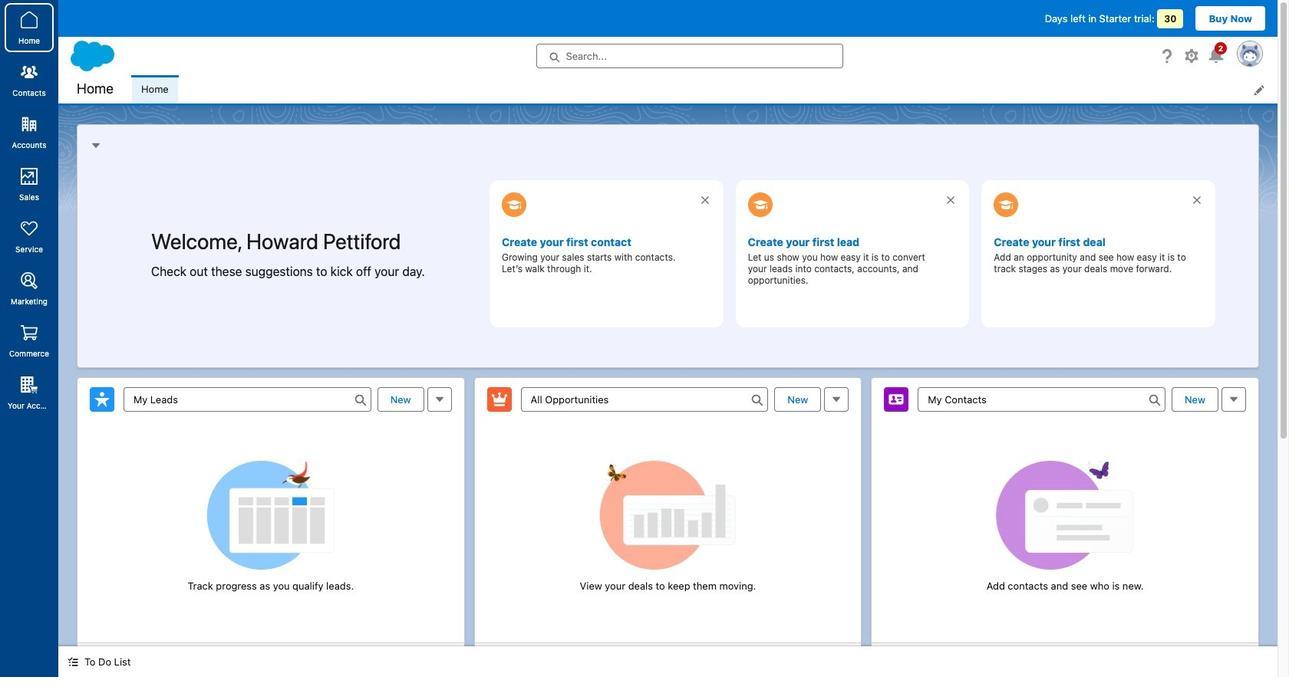 Task type: locate. For each thing, give the bounding box(es) containing it.
list
[[132, 75, 1278, 104]]

Select an Option text field
[[124, 387, 371, 412], [521, 387, 769, 412]]

0 horizontal spatial select an option text field
[[124, 387, 371, 412]]

1 horizontal spatial select an option text field
[[521, 387, 769, 412]]

1 select an option text field from the left
[[124, 387, 371, 412]]



Task type: vqa. For each thing, say whether or not it's contained in the screenshot.
the "text default" icon
yes



Task type: describe. For each thing, give the bounding box(es) containing it.
text default image
[[68, 657, 78, 668]]

2 select an option text field from the left
[[521, 387, 769, 412]]



